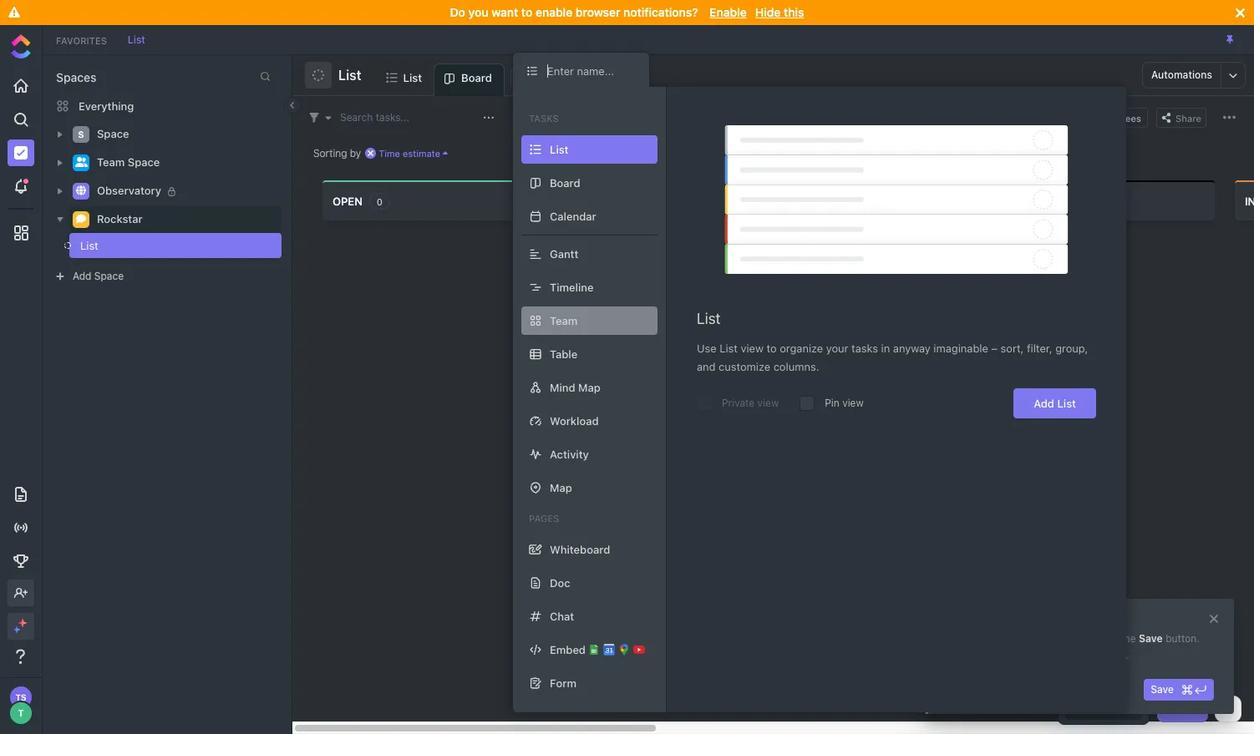 Task type: vqa. For each thing, say whether or not it's contained in the screenshot.
bottommost Board
yes



Task type: locate. For each thing, give the bounding box(es) containing it.
1 vertical spatial save
[[1151, 684, 1174, 696]]

board up pending
[[550, 176, 581, 189]]

view for private
[[758, 397, 779, 410]]

1 vertical spatial team
[[550, 314, 578, 327]]

add list
[[1034, 397, 1077, 410]]

automations
[[1152, 69, 1213, 81]]

view left for
[[1042, 650, 1064, 662]]

0
[[377, 196, 383, 207], [876, 196, 882, 207]]

Search tasks... text field
[[340, 106, 479, 129]]

list link
[[119, 33, 154, 46], [403, 64, 429, 95], [64, 233, 254, 258]]

team for team space
[[97, 156, 125, 169]]

space for team space
[[128, 156, 160, 169]]

save left button.
[[1139, 633, 1163, 645]]

pending
[[561, 194, 610, 208]]

space down everything
[[97, 127, 129, 141]]

1 vertical spatial space
[[128, 156, 160, 169]]

space down rockstar
[[94, 270, 124, 283]]

everyone.
[[1083, 650, 1129, 662]]

list link up search tasks... 'text field'
[[403, 64, 429, 95]]

by
[[350, 147, 361, 159]]

list up search on the left top
[[339, 68, 362, 83]]

share button
[[1157, 107, 1207, 127]]

hide
[[756, 5, 781, 19]]

2 horizontal spatial in
[[1246, 194, 1255, 208]]

rockstar link
[[97, 206, 271, 233]]

organize
[[780, 342, 824, 355]]

do you want to enable browser notifications? enable hide this
[[450, 5, 805, 19]]

0 vertical spatial board
[[462, 71, 492, 84]]

board left view dropdown button
[[462, 71, 492, 84]]

task
[[1180, 703, 1202, 716]]

view up customize
[[741, 342, 764, 355]]

0 vertical spatial add
[[73, 270, 92, 283]]

add space
[[73, 270, 124, 283]]

to
[[522, 5, 533, 19], [767, 342, 777, 355]]

timeline
[[550, 280, 594, 294]]

the right updates in the right of the page
[[1024, 650, 1040, 662]]

chat
[[550, 610, 575, 623]]

view button
[[512, 64, 568, 96]]

space
[[97, 127, 129, 141], [128, 156, 160, 169], [94, 270, 124, 283]]

whiteboard
[[550, 543, 610, 556]]

0 horizontal spatial add
[[73, 270, 92, 283]]

view for pin
[[843, 397, 864, 410]]

team
[[97, 156, 125, 169], [550, 314, 578, 327]]

team for team
[[550, 314, 578, 327]]

this
[[949, 612, 973, 626]]

to left organize
[[767, 342, 777, 355]]

to for view
[[767, 342, 777, 355]]

0 vertical spatial the
[[1121, 633, 1136, 645]]

1 vertical spatial add
[[1034, 397, 1055, 410]]

spaces
[[56, 70, 97, 84]]

changes
[[1078, 612, 1125, 626]]

0 horizontal spatial map
[[550, 481, 572, 494]]

me button
[[1038, 107, 1076, 127]]

pages
[[529, 513, 560, 524]]

view down everyone.
[[1102, 684, 1125, 696]]

list inside "use list view to organize your tasks in anyway imaginable – sort, filter, group, and customize columns."
[[720, 342, 738, 355]]

save down button.
[[1151, 684, 1174, 696]]

0 vertical spatial list link
[[119, 33, 154, 46]]

observatory
[[97, 184, 161, 197]]

list
[[128, 33, 145, 46], [339, 68, 362, 83], [403, 71, 422, 84], [80, 239, 98, 252], [697, 310, 721, 328], [720, 342, 738, 355], [1058, 397, 1077, 410]]

space up observatory
[[128, 156, 160, 169]]

user group image
[[75, 157, 87, 167]]

0 vertical spatial to
[[522, 5, 533, 19]]

1 vertical spatial to
[[767, 342, 777, 355]]

tasks
[[529, 113, 559, 124]]

list right use
[[720, 342, 738, 355]]

view right pin
[[843, 397, 864, 410]]

enable
[[710, 5, 747, 19]]

observatory link
[[97, 178, 271, 205]]

updates
[[983, 650, 1021, 662]]

add down comment icon
[[73, 270, 92, 283]]

board
[[462, 71, 492, 84], [550, 176, 581, 189]]

team right user group icon
[[97, 156, 125, 169]]

0 right progress on the top of the page
[[876, 196, 882, 207]]

add for add space
[[73, 270, 92, 283]]

to right want
[[522, 5, 533, 19]]

2 vertical spatial space
[[94, 270, 124, 283]]

private view
[[722, 397, 779, 410]]

team up table
[[550, 314, 578, 327]]

completed
[[1017, 194, 1084, 208]]

1 vertical spatial the
[[1024, 650, 1040, 662]]

favorites
[[56, 35, 107, 46]]

and
[[697, 360, 716, 374]]

view inside button
[[1102, 684, 1125, 696]]

0 vertical spatial save
[[1139, 633, 1163, 645]]

globe image
[[76, 186, 86, 196]]

0 horizontal spatial the
[[1024, 650, 1040, 662]]

map down "activity"
[[550, 481, 572, 494]]

assignees button
[[1076, 107, 1149, 127]]

saving
[[949, 650, 980, 662]]

1 horizontal spatial team
[[550, 314, 578, 327]]

view
[[536, 70, 561, 84]]

1 horizontal spatial to
[[767, 342, 777, 355]]

view right private
[[758, 397, 779, 410]]

list right favorites
[[128, 33, 145, 46]]

0 horizontal spatial in
[[789, 194, 800, 208]]

1 0 from the left
[[377, 196, 383, 207]]

add down the filter,
[[1034, 397, 1055, 410]]

1 horizontal spatial add
[[1034, 397, 1055, 410]]

0 horizontal spatial to
[[522, 5, 533, 19]]

1 horizontal spatial in
[[882, 342, 890, 355]]

imaginable
[[934, 342, 989, 355]]

save
[[1139, 633, 1163, 645], [1151, 684, 1174, 696]]

0 horizontal spatial team
[[97, 156, 125, 169]]

0 right open
[[377, 196, 383, 207]]

0 horizontal spatial 0
[[377, 196, 383, 207]]

view
[[741, 342, 764, 355], [758, 397, 779, 410], [843, 397, 864, 410], [976, 612, 1002, 626], [1042, 650, 1064, 662], [1102, 684, 1125, 696]]

1 horizontal spatial board
[[550, 176, 581, 189]]

in
[[789, 194, 800, 208], [1246, 194, 1255, 208], [882, 342, 890, 355]]

view left "has"
[[976, 612, 1002, 626]]

list link down rockstar
[[64, 233, 254, 258]]

spaces link
[[43, 70, 97, 84]]

comment image
[[76, 214, 86, 224]]

tasks...
[[376, 111, 410, 123]]

map right mind
[[578, 381, 601, 394]]

2 0 from the left
[[876, 196, 882, 207]]

calendar
[[550, 209, 597, 223]]

share
[[1176, 112, 1202, 123]]

this
[[784, 5, 805, 19]]

the
[[1121, 633, 1136, 645], [1024, 650, 1040, 662]]

1 vertical spatial list link
[[403, 64, 429, 95]]

list link right favorites
[[119, 33, 154, 46]]

sort,
[[1001, 342, 1024, 355]]

0 vertical spatial team
[[97, 156, 125, 169]]

1 horizontal spatial 0
[[876, 196, 882, 207]]

0 for open
[[377, 196, 383, 207]]

enable
[[536, 5, 573, 19]]

0 vertical spatial map
[[578, 381, 601, 394]]

this view has unsaved changes or click the save button. saving updates the view for everyone.
[[949, 612, 1200, 662]]

board link
[[462, 64, 499, 95]]

search tasks...
[[340, 111, 410, 123]]

pin view
[[825, 397, 864, 410]]

to inside "use list view to organize your tasks in anyway imaginable – sort, filter, group, and customize columns."
[[767, 342, 777, 355]]

the right click at the right of the page
[[1121, 633, 1136, 645]]



Task type: describe. For each thing, give the bounding box(es) containing it.
private
[[722, 397, 755, 410]]

use
[[697, 342, 717, 355]]

in inside "use list view to organize your tasks in anyway imaginable – sort, filter, group, and customize columns."
[[882, 342, 890, 355]]

everything link
[[43, 93, 292, 120]]

time
[[379, 148, 400, 158]]

in for in
[[1246, 194, 1255, 208]]

unsaved
[[1027, 612, 1075, 626]]

progress
[[803, 194, 862, 208]]

embed
[[550, 643, 586, 657]]

sorting
[[313, 147, 347, 159]]

you
[[469, 5, 489, 19]]

search
[[340, 111, 373, 123]]

autosave view button
[[1048, 680, 1131, 701]]

save button
[[1145, 680, 1215, 701]]

list down comment icon
[[80, 239, 98, 252]]

in for in progress
[[789, 194, 800, 208]]

automations button
[[1144, 63, 1221, 88]]

filter,
[[1027, 342, 1053, 355]]

estimate
[[403, 148, 441, 158]]

mind
[[550, 381, 576, 394]]

1 vertical spatial map
[[550, 481, 572, 494]]

activity
[[550, 448, 589, 461]]

save inside this view has unsaved changes or click the save button. saving updates the view for everyone.
[[1139, 633, 1163, 645]]

0 vertical spatial space
[[97, 127, 129, 141]]

use list view to organize your tasks in anyway imaginable – sort, filter, group, and customize columns.
[[697, 342, 1089, 374]]

save inside button
[[1151, 684, 1174, 696]]

gantt
[[550, 247, 579, 260]]

notifications?
[[624, 5, 698, 19]]

columns.
[[774, 360, 820, 374]]

time estimate
[[379, 148, 441, 158]]

in progress
[[789, 194, 862, 208]]

2 vertical spatial list link
[[64, 233, 254, 258]]

rockstar
[[97, 212, 143, 226]]

list inside button
[[339, 68, 362, 83]]

add for add list
[[1034, 397, 1055, 410]]

want
[[492, 5, 519, 19]]

1 horizontal spatial map
[[578, 381, 601, 394]]

space for add space
[[94, 270, 124, 283]]

for
[[1067, 650, 1080, 662]]

autosave
[[1055, 684, 1100, 696]]

doc
[[550, 576, 571, 590]]

view for this
[[976, 612, 1002, 626]]

assignees
[[1096, 112, 1142, 123]]

everything
[[79, 99, 134, 112]]

anyway
[[893, 342, 931, 355]]

view inside "use list view to organize your tasks in anyway imaginable – sort, filter, group, and customize columns."
[[741, 342, 764, 355]]

browser
[[576, 5, 621, 19]]

to for want
[[522, 5, 533, 19]]

mind map
[[550, 381, 601, 394]]

workload
[[550, 414, 599, 428]]

1 vertical spatial board
[[550, 176, 581, 189]]

group,
[[1056, 342, 1089, 355]]

click
[[1097, 633, 1118, 645]]

team space link
[[97, 150, 271, 176]]

list up use
[[697, 310, 721, 328]]

your
[[827, 342, 849, 355]]

pin
[[825, 397, 840, 410]]

table
[[550, 347, 578, 361]]

do
[[450, 5, 466, 19]]

list button
[[332, 57, 362, 94]]

has
[[1004, 612, 1025, 626]]

sorting by
[[313, 147, 361, 159]]

–
[[992, 342, 998, 355]]

open
[[333, 194, 363, 208]]

space link
[[97, 121, 271, 148]]

0 horizontal spatial board
[[462, 71, 492, 84]]

or
[[1084, 633, 1094, 645]]

view for autosave
[[1102, 684, 1125, 696]]

form
[[550, 677, 577, 690]]

customize
[[719, 360, 771, 374]]

0 for in progress
[[876, 196, 882, 207]]

tasks
[[852, 342, 879, 355]]

button.
[[1166, 633, 1200, 645]]

1 horizontal spatial the
[[1121, 633, 1136, 645]]

team space
[[97, 156, 160, 169]]

list up search tasks... 'text field'
[[403, 71, 422, 84]]

Enter name... field
[[546, 64, 636, 79]]

autosave view
[[1055, 684, 1125, 696]]

me
[[1056, 112, 1069, 123]]

list down group,
[[1058, 397, 1077, 410]]



